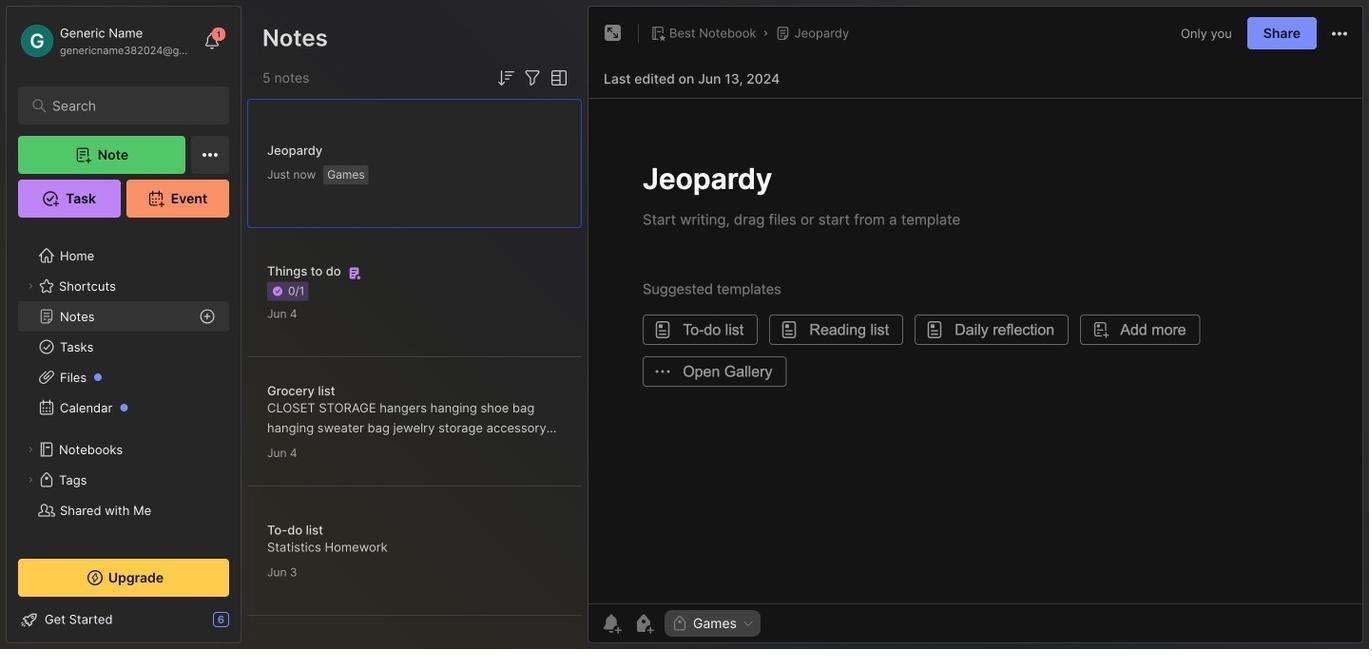 Task type: locate. For each thing, give the bounding box(es) containing it.
expand tags image
[[25, 475, 36, 486]]

add filters image
[[521, 67, 544, 89]]

Sort options field
[[495, 67, 517, 89]]

add a reminder image
[[600, 612, 623, 635]]

add tag image
[[632, 612, 655, 635]]

Games Tag actions field
[[737, 617, 755, 630]]

expand notebooks image
[[25, 444, 36, 456]]

tree
[[7, 229, 241, 568]]

note window element
[[588, 6, 1364, 649]]

Add filters field
[[521, 67, 544, 89]]

Help and Learning task checklist field
[[7, 605, 241, 635]]

View options field
[[544, 67, 571, 89]]

None search field
[[52, 94, 204, 117]]



Task type: describe. For each thing, give the bounding box(es) containing it.
Account field
[[18, 22, 194, 60]]

Note Editor text field
[[589, 98, 1363, 604]]

main element
[[0, 0, 247, 650]]

More actions field
[[1329, 21, 1351, 45]]

Search text field
[[52, 97, 204, 115]]

more actions image
[[1329, 22, 1351, 45]]

none search field inside main element
[[52, 94, 204, 117]]

expand note image
[[602, 22, 625, 45]]

tree inside main element
[[7, 229, 241, 568]]

click to collapse image
[[240, 614, 254, 637]]



Task type: vqa. For each thing, say whether or not it's contained in the screenshot.
search box
yes



